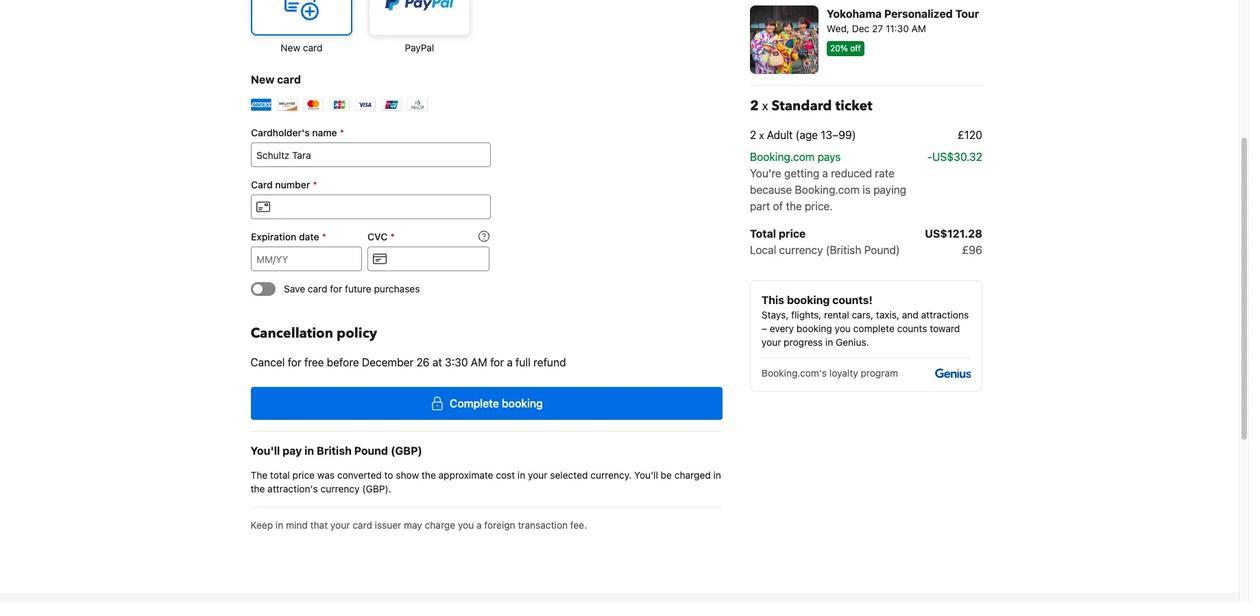 Task type: locate. For each thing, give the bounding box(es) containing it.
1 (british from the top
[[826, 165, 862, 177]]

flights, inside stays, flights, rental cars, taxis, and attractions – every booking you complete counts toward your progress in genius.
[[792, 230, 822, 241]]

2 vertical spatial you
[[458, 520, 474, 531]]

1 vertical spatial genius.
[[836, 337, 870, 348]]

1 vertical spatial booking.com's loyalty program
[[762, 368, 899, 379]]

am right 3:30
[[471, 357, 487, 369]]

1 total from the top
[[750, 148, 777, 160]]

complete
[[854, 243, 895, 255], [854, 323, 895, 335]]

3 2 from the top
[[750, 97, 759, 115]]

1 vertical spatial –
[[762, 323, 768, 335]]

0 vertical spatial reduced
[[832, 88, 873, 100]]

0 vertical spatial genius.
[[836, 257, 870, 269]]

1 vertical spatial counts
[[898, 323, 928, 335]]

0 vertical spatial us$121.28
[[925, 148, 983, 160]]

1 stays, from the top
[[762, 230, 789, 241]]

rental inside stays, flights, rental cars, taxis, and attractions – every booking you complete counts toward your progress in genius.
[[825, 230, 850, 241]]

toward
[[930, 243, 961, 255], [930, 323, 961, 335]]

2 rate from the top
[[875, 167, 895, 180]]

part
[[750, 121, 771, 133], [750, 200, 771, 213]]

wed,
[[827, 23, 850, 34]]

1 genius. from the top
[[836, 257, 870, 269]]

0 vertical spatial ticket
[[836, 17, 873, 36]]

booking.com's loyalty program down stays, flights, rental cars, taxis, and attractions – every booking you complete counts toward your progress in genius.
[[762, 288, 899, 300]]

1 vertical spatial pays
[[818, 151, 841, 163]]

2 taxis, from the top
[[877, 309, 900, 321]]

the
[[786, 121, 802, 133], [786, 200, 802, 213], [422, 470, 436, 481], [251, 483, 265, 495]]

2 is from the top
[[863, 184, 871, 196]]

2 counts from the top
[[898, 323, 928, 335]]

2 booking.com's from the top
[[762, 368, 827, 379]]

progress
[[784, 257, 823, 269], [784, 337, 823, 348]]

the
[[251, 470, 268, 481]]

your down this at the right
[[762, 337, 782, 348]]

1 paying from the top
[[874, 104, 907, 117]]

stays, down this at the right
[[762, 309, 789, 321]]

2 – from the top
[[762, 323, 768, 335]]

rental up counts!
[[825, 230, 850, 241]]

0 vertical spatial attractions
[[922, 230, 969, 241]]

2 total price from the top
[[750, 228, 806, 240]]

0 vertical spatial because
[[750, 104, 793, 117]]

0 vertical spatial price.
[[805, 121, 833, 133]]

flights, inside this booking counts! stays, flights, rental cars, taxis, and attractions – every booking you complete counts toward your progress in genius.
[[792, 309, 822, 321]]

taxis, inside this booking counts! stays, flights, rental cars, taxis, and attractions – every booking you complete counts toward your progress in genius.
[[877, 309, 900, 321]]

2 reduced from the top
[[832, 167, 873, 180]]

pound)
[[865, 165, 900, 177], [865, 244, 900, 256]]

2 stays, from the top
[[762, 309, 789, 321]]

1 vertical spatial ticket
[[836, 97, 873, 115]]

0 vertical spatial cars,
[[852, 230, 874, 241]]

1 vertical spatial standard
[[772, 97, 832, 115]]

cancellation policy
[[251, 324, 377, 343]]

you
[[835, 243, 851, 255], [835, 323, 851, 335], [458, 520, 474, 531]]

1 – from the top
[[762, 243, 768, 255]]

0 vertical spatial booking.com's loyalty program
[[762, 288, 899, 300]]

in right "pay"
[[305, 445, 314, 457]]

1 vertical spatial you'll
[[634, 470, 658, 481]]

1 vertical spatial progress
[[784, 337, 823, 348]]

1 ticket from the top
[[836, 17, 873, 36]]

1 vertical spatial taxis,
[[877, 309, 900, 321]]

because
[[750, 104, 793, 117], [750, 184, 793, 196]]

1 vertical spatial getting
[[785, 167, 820, 180]]

0 vertical spatial you
[[835, 243, 851, 255]]

price
[[779, 148, 806, 160], [779, 228, 806, 240], [292, 470, 315, 481]]

booking.com's loyalty program down this booking counts! stays, flights, rental cars, taxis, and attractions – every booking you complete counts toward your progress in genius.
[[762, 368, 899, 379]]

pound
[[354, 445, 388, 457]]

card
[[353, 520, 372, 531]]

1 vertical spatial is
[[863, 184, 871, 196]]

1 vertical spatial rental
[[825, 309, 850, 321]]

– up this at the right
[[762, 243, 768, 255]]

blue genius logo image
[[935, 369, 971, 378], [935, 369, 971, 378]]

–
[[762, 243, 768, 255], [762, 323, 768, 335]]

charged
[[675, 470, 711, 481]]

𝗑
[[763, 17, 769, 36], [760, 49, 764, 62], [763, 97, 769, 115], [760, 129, 764, 141]]

0 vertical spatial (age
[[796, 49, 818, 62]]

0 vertical spatial 2 𝗑 standard ticket
[[750, 17, 873, 36]]

0 horizontal spatial you'll
[[251, 445, 280, 457]]

2 toward from the top
[[930, 323, 961, 335]]

2 (age from the top
[[796, 129, 818, 141]]

1 vertical spatial (age
[[796, 129, 818, 141]]

attractions inside stays, flights, rental cars, taxis, and attractions – every booking you complete counts toward your progress in genius.
[[922, 230, 969, 241]]

1 £96 from the top
[[963, 165, 983, 177]]

booking.com pays you're getting a reduced rate because booking.com is paying part of the price.
[[750, 71, 907, 133], [750, 151, 907, 213]]

ticket up off
[[836, 17, 873, 36]]

in right cost
[[518, 470, 525, 481]]

1 vertical spatial adult
[[767, 129, 793, 141]]

2 2 𝗑 standard ticket from the top
[[750, 97, 873, 115]]

0 vertical spatial rental
[[825, 230, 850, 241]]

progress inside stays, flights, rental cars, taxis, and attractions – every booking you complete counts toward your progress in genius.
[[784, 257, 823, 269]]

every
[[770, 243, 794, 255], [770, 323, 794, 335]]

1 pound) from the top
[[865, 165, 900, 177]]

booking.com's loyalty program
[[762, 288, 899, 300], [762, 368, 899, 379]]

1 vertical spatial of
[[773, 200, 783, 213]]

1 progress from the top
[[784, 257, 823, 269]]

ticket down off
[[836, 97, 873, 115]]

you inside this booking counts! stays, flights, rental cars, taxis, and attractions – every booking you complete counts toward your progress in genius.
[[835, 323, 851, 335]]

of
[[773, 121, 783, 133], [773, 200, 783, 213]]

2 flights, from the top
[[792, 309, 822, 321]]

counts!
[[833, 294, 873, 307]]

1 vertical spatial price
[[779, 228, 806, 240]]

1 flights, from the top
[[792, 230, 822, 241]]

1 attractions from the top
[[922, 230, 969, 241]]

2 every from the top
[[770, 323, 794, 335]]

0 vertical spatial getting
[[785, 88, 820, 100]]

0 vertical spatial pays
[[818, 71, 841, 84]]

0 vertical spatial stays,
[[762, 230, 789, 241]]

0 vertical spatial pound)
[[865, 165, 900, 177]]

0 vertical spatial complete
[[854, 243, 895, 255]]

1 vertical spatial attractions
[[922, 309, 969, 321]]

0 vertical spatial total
[[750, 148, 777, 160]]

0 vertical spatial is
[[863, 104, 871, 117]]

foreign
[[484, 520, 515, 531]]

rate
[[875, 88, 895, 100], [875, 167, 895, 180]]

1 vertical spatial (british
[[826, 244, 862, 256]]

your right 'that'
[[330, 520, 350, 531]]

2 standard from the top
[[772, 97, 832, 115]]

pays
[[818, 71, 841, 84], [818, 151, 841, 163]]

for left free
[[288, 357, 301, 369]]

1 price. from the top
[[805, 121, 833, 133]]

1 cars, from the top
[[852, 230, 874, 241]]

1 horizontal spatial you'll
[[634, 470, 658, 481]]

counts
[[898, 243, 928, 255], [898, 323, 928, 335]]

show
[[396, 470, 419, 481]]

1 vertical spatial local currency (british pound)
[[750, 244, 900, 256]]

0 vertical spatial counts
[[898, 243, 928, 255]]

0 vertical spatial every
[[770, 243, 794, 255]]

1 every from the top
[[770, 243, 794, 255]]

total price
[[750, 148, 806, 160], [750, 228, 806, 240]]

price.
[[805, 121, 833, 133], [805, 200, 833, 213]]

0 vertical spatial –
[[762, 243, 768, 255]]

you up counts!
[[835, 243, 851, 255]]

you'll left the be
[[634, 470, 658, 481]]

rental
[[825, 230, 850, 241], [825, 309, 850, 321]]

1 and from the top
[[903, 230, 919, 241]]

1 reduced from the top
[[832, 88, 873, 100]]

0 vertical spatial local
[[750, 165, 777, 177]]

taxis,
[[877, 230, 900, 241], [877, 309, 900, 321]]

genius. inside this booking counts! stays, flights, rental cars, taxis, and attractions – every booking you complete counts toward your progress in genius.
[[836, 337, 870, 348]]

0 vertical spatial progress
[[784, 257, 823, 269]]

-us$30.32
[[928, 151, 983, 163]]

1 counts from the top
[[898, 243, 928, 255]]

0 vertical spatial of
[[773, 121, 783, 133]]

you'll
[[251, 445, 280, 457], [634, 470, 658, 481]]

1 vertical spatial and
[[903, 309, 919, 321]]

2 𝗑 standard ticket
[[750, 17, 873, 36], [750, 97, 873, 115]]

1 rental from the top
[[825, 230, 850, 241]]

complete
[[450, 398, 499, 410]]

3:30
[[445, 357, 468, 369]]

2 vertical spatial currency
[[321, 483, 360, 495]]

13–99)
[[821, 49, 857, 62], [821, 129, 857, 141]]

£96
[[963, 165, 983, 177], [963, 244, 983, 256]]

cars,
[[852, 230, 874, 241], [852, 309, 874, 321]]

1 vertical spatial reduced
[[832, 167, 873, 180]]

complete up counts!
[[854, 243, 895, 255]]

11:30
[[886, 23, 909, 34]]

booking.com's
[[762, 288, 827, 300], [762, 368, 827, 379]]

2 because from the top
[[750, 184, 793, 196]]

2 progress from the top
[[784, 337, 823, 348]]

0 vertical spatial you're
[[750, 88, 782, 100]]

1 vertical spatial booking.com pays you're getting a reduced rate because booking.com is paying part of the price.
[[750, 151, 907, 213]]

mind
[[286, 520, 308, 531]]

complete booking
[[450, 398, 543, 410]]

1 vertical spatial cars,
[[852, 309, 874, 321]]

1 vertical spatial price.
[[805, 200, 833, 213]]

you right "charge"
[[458, 520, 474, 531]]

you down counts!
[[835, 323, 851, 335]]

0 vertical spatial taxis,
[[877, 230, 900, 241]]

2 pays from the top
[[818, 151, 841, 163]]

1 is from the top
[[863, 104, 871, 117]]

1 vertical spatial us$121.28
[[925, 228, 983, 240]]

1 vertical spatial program
[[861, 368, 899, 379]]

genius. down counts!
[[836, 337, 870, 348]]

26
[[416, 357, 430, 369]]

27
[[873, 23, 884, 34]]

2 price. from the top
[[805, 200, 833, 213]]

progress down this at the right
[[784, 337, 823, 348]]

off
[[851, 43, 862, 53]]

in left mind
[[276, 520, 283, 531]]

1 vertical spatial total price
[[750, 228, 806, 240]]

1 vertical spatial local
[[750, 244, 777, 256]]

– down this at the right
[[762, 323, 768, 335]]

1 because from the top
[[750, 104, 793, 117]]

1 taxis, from the top
[[877, 230, 900, 241]]

you'll inside 'you'll be charged in the attraction's currency (gbp).'
[[634, 470, 658, 481]]

1 part from the top
[[750, 121, 771, 133]]

2 𝗑 adult  (age 13–99)
[[750, 49, 857, 62], [750, 129, 857, 141]]

1 horizontal spatial am
[[912, 23, 927, 34]]

1 vertical spatial £96
[[963, 244, 983, 256]]

0 vertical spatial rate
[[875, 88, 895, 100]]

stays, inside this booking counts! stays, flights, rental cars, taxis, and attractions – every booking you complete counts toward your progress in genius.
[[762, 309, 789, 321]]

rental down counts!
[[825, 309, 850, 321]]

1 vertical spatial paying
[[874, 184, 907, 196]]

1 vertical spatial rate
[[875, 167, 895, 180]]

0 vertical spatial flights,
[[792, 230, 822, 241]]

2 loyalty from the top
[[830, 368, 859, 379]]

in up counts!
[[826, 257, 834, 269]]

1 vertical spatial 2 𝗑 adult  (age 13–99)
[[750, 129, 857, 141]]

paying
[[874, 104, 907, 117], [874, 184, 907, 196]]

complete down counts!
[[854, 323, 895, 335]]

0 vertical spatial toward
[[930, 243, 961, 255]]

currency
[[780, 165, 824, 177], [780, 244, 824, 256], [321, 483, 360, 495]]

total
[[750, 148, 777, 160], [750, 228, 777, 240]]

1 vertical spatial toward
[[930, 323, 961, 335]]

progress up this at the right
[[784, 257, 823, 269]]

every inside stays, flights, rental cars, taxis, and attractions – every booking you complete counts toward your progress in genius.
[[770, 243, 794, 255]]

4 2 from the top
[[750, 129, 757, 141]]

2 booking.com's loyalty program from the top
[[762, 368, 899, 379]]

1 for from the left
[[288, 357, 301, 369]]

am down personalized
[[912, 23, 927, 34]]

1 vertical spatial booking.com's
[[762, 368, 827, 379]]

program down stays, flights, rental cars, taxis, and attractions – every booking you complete counts toward your progress in genius.
[[861, 288, 899, 300]]

before
[[327, 357, 359, 369]]

0 vertical spatial paying
[[874, 104, 907, 117]]

1 complete from the top
[[854, 243, 895, 255]]

ticket
[[836, 17, 873, 36], [836, 97, 873, 115]]

am
[[912, 23, 927, 34], [471, 357, 487, 369]]

2 𝗑 standard ticket down the 20%
[[750, 97, 873, 115]]

2 rental from the top
[[825, 309, 850, 321]]

0 horizontal spatial for
[[288, 357, 301, 369]]

2 cars, from the top
[[852, 309, 874, 321]]

2 booking.com pays you're getting a reduced rate because booking.com is paying part of the price. from the top
[[750, 151, 907, 213]]

reduced
[[832, 88, 873, 100], [832, 167, 873, 180]]

cost
[[496, 470, 515, 481]]

0 horizontal spatial am
[[471, 357, 487, 369]]

for
[[288, 357, 301, 369], [490, 357, 504, 369]]

2
[[750, 17, 759, 36], [750, 49, 757, 62], [750, 97, 759, 115], [750, 129, 757, 141]]

1 vertical spatial complete
[[854, 323, 895, 335]]

stays, up this at the right
[[762, 230, 789, 241]]

program
[[861, 288, 899, 300], [861, 368, 899, 379]]

1 2 𝗑 adult  (age 13–99) from the top
[[750, 49, 857, 62]]

(british
[[826, 165, 862, 177], [826, 244, 862, 256]]

2 attractions from the top
[[922, 309, 969, 321]]

1 toward from the top
[[930, 243, 961, 255]]

2 𝗑 standard ticket up the 20%
[[750, 17, 873, 36]]

flights,
[[792, 230, 822, 241], [792, 309, 822, 321]]

december
[[362, 357, 414, 369]]

in down counts!
[[826, 337, 834, 348]]

you'll up the
[[251, 445, 280, 457]]

1 vertical spatial because
[[750, 184, 793, 196]]

every up this at the right
[[770, 243, 794, 255]]

your
[[762, 257, 782, 269], [762, 337, 782, 348], [528, 470, 548, 481], [330, 520, 350, 531]]

cars, up counts!
[[852, 230, 874, 241]]

genius. up counts!
[[836, 257, 870, 269]]

complete inside this booking counts! stays, flights, rental cars, taxis, and attractions – every booking you complete counts toward your progress in genius.
[[854, 323, 895, 335]]

2 getting from the top
[[785, 167, 820, 180]]

0 vertical spatial 13–99)
[[821, 49, 857, 62]]

0 vertical spatial and
[[903, 230, 919, 241]]

cars, down counts!
[[852, 309, 874, 321]]

us$30.32
[[933, 151, 983, 163]]

may
[[404, 520, 422, 531]]

2 of from the top
[[773, 200, 783, 213]]

program down this booking counts! stays, flights, rental cars, taxis, and attractions – every booking you complete counts toward your progress in genius.
[[861, 368, 899, 379]]

0 vertical spatial £96
[[963, 165, 983, 177]]

2 and from the top
[[903, 309, 919, 321]]

in right charged
[[713, 470, 721, 481]]

genius. inside stays, flights, rental cars, taxis, and attractions – every booking you complete counts toward your progress in genius.
[[836, 257, 870, 269]]

0 vertical spatial booking.com pays you're getting a reduced rate because booking.com is paying part of the price.
[[750, 71, 907, 133]]

1 vertical spatial part
[[750, 200, 771, 213]]

-
[[928, 151, 933, 163]]

0 vertical spatial total price
[[750, 148, 806, 160]]

1 vertical spatial you
[[835, 323, 851, 335]]

loyalty
[[830, 288, 859, 300], [830, 368, 859, 379]]

yokohama
[[827, 8, 882, 20]]

2 complete from the top
[[854, 323, 895, 335]]

loyalty down stays, flights, rental cars, taxis, and attractions – every booking you complete counts toward your progress in genius.
[[830, 288, 859, 300]]

1 vertical spatial 2 𝗑 standard ticket
[[750, 97, 873, 115]]

adult
[[767, 49, 793, 62], [767, 129, 793, 141]]

toward inside this booking counts! stays, flights, rental cars, taxis, and attractions – every booking you complete counts toward your progress in genius.
[[930, 323, 961, 335]]

0 vertical spatial program
[[861, 288, 899, 300]]

0 vertical spatial (british
[[826, 165, 862, 177]]

2 local from the top
[[750, 244, 777, 256]]

attractions
[[922, 230, 969, 241], [922, 309, 969, 321]]

0 vertical spatial part
[[750, 121, 771, 133]]

0 vertical spatial booking.com's
[[762, 288, 827, 300]]

1 loyalty from the top
[[830, 288, 859, 300]]

2 genius. from the top
[[836, 337, 870, 348]]

2 ticket from the top
[[836, 97, 873, 115]]

1 vertical spatial 13–99)
[[821, 129, 857, 141]]

toward inside stays, flights, rental cars, taxis, and attractions – every booking you complete counts toward your progress in genius.
[[930, 243, 961, 255]]

1 vertical spatial you're
[[750, 167, 782, 180]]

rental inside this booking counts! stays, flights, rental cars, taxis, and attractions – every booking you complete counts toward your progress in genius.
[[825, 309, 850, 321]]

1 2 from the top
[[750, 17, 759, 36]]

and inside stays, flights, rental cars, taxis, and attractions – every booking you complete counts toward your progress in genius.
[[903, 230, 919, 241]]

2 program from the top
[[861, 368, 899, 379]]

a
[[823, 88, 829, 100], [823, 167, 829, 180], [507, 357, 513, 369], [477, 520, 482, 531]]

1 booking.com's loyalty program from the top
[[762, 288, 899, 300]]

your inside this booking counts! stays, flights, rental cars, taxis, and attractions – every booking you complete counts toward your progress in genius.
[[762, 337, 782, 348]]

loyalty down this booking counts! stays, flights, rental cars, taxis, and attractions – every booking you complete counts toward your progress in genius.
[[830, 368, 859, 379]]

stays,
[[762, 230, 789, 241], [762, 309, 789, 321]]

0 vertical spatial local currency (british pound)
[[750, 165, 900, 177]]

charge
[[425, 520, 455, 531]]

your up this at the right
[[762, 257, 782, 269]]

1 horizontal spatial for
[[490, 357, 504, 369]]

1 vertical spatial stays,
[[762, 309, 789, 321]]

2 for from the left
[[490, 357, 504, 369]]

for left the full
[[490, 357, 504, 369]]

(age
[[796, 49, 818, 62], [796, 129, 818, 141]]

genius.
[[836, 257, 870, 269], [836, 337, 870, 348]]

2 total from the top
[[750, 228, 777, 240]]

0 vertical spatial standard
[[772, 17, 832, 36]]

you'll be charged in the attraction's currency (gbp).
[[251, 470, 721, 495]]

every down this at the right
[[770, 323, 794, 335]]



Task type: describe. For each thing, give the bounding box(es) containing it.
in inside this booking counts! stays, flights, rental cars, taxis, and attractions – every booking you complete counts toward your progress in genius.
[[826, 337, 834, 348]]

1 local currency (british pound) from the top
[[750, 165, 900, 177]]

– inside stays, flights, rental cars, taxis, and attractions – every booking you complete counts toward your progress in genius.
[[762, 243, 768, 255]]

1 2 𝗑 standard ticket from the top
[[750, 17, 873, 36]]

free
[[304, 357, 324, 369]]

1 vertical spatial am
[[471, 357, 487, 369]]

1 us$121.28 from the top
[[925, 148, 983, 160]]

issuer
[[375, 520, 401, 531]]

currency inside 'you'll be charged in the attraction's currency (gbp).'
[[321, 483, 360, 495]]

your left selected
[[528, 470, 548, 481]]

2 us$121.28 from the top
[[925, 228, 983, 240]]

keep in mind that your card issuer may charge you a foreign transaction fee.
[[251, 520, 587, 531]]

20%
[[831, 43, 848, 53]]

transaction
[[518, 520, 568, 531]]

1 you're from the top
[[750, 88, 782, 100]]

cars, inside stays, flights, rental cars, taxis, and attractions – every booking you complete counts toward your progress in genius.
[[852, 230, 874, 241]]

1 adult from the top
[[767, 49, 793, 62]]

booking inside button
[[502, 398, 543, 410]]

2 13–99) from the top
[[821, 129, 857, 141]]

2 you're from the top
[[750, 167, 782, 180]]

complete booking button
[[251, 387, 723, 420]]

dec
[[852, 23, 870, 34]]

1 pays from the top
[[818, 71, 841, 84]]

to
[[384, 470, 393, 481]]

(gbp)
[[391, 445, 422, 457]]

2 adult from the top
[[767, 129, 793, 141]]

currency.
[[591, 470, 632, 481]]

cancel
[[251, 357, 285, 369]]

counts inside this booking counts! stays, flights, rental cars, taxis, and attractions – every booking you complete counts toward your progress in genius.
[[898, 323, 928, 335]]

you'll for pay
[[251, 445, 280, 457]]

taxis, inside stays, flights, rental cars, taxis, and attractions – every booking you complete counts toward your progress in genius.
[[877, 230, 900, 241]]

2 pound) from the top
[[865, 244, 900, 256]]

attraction's
[[268, 483, 318, 495]]

1 of from the top
[[773, 121, 783, 133]]

converted
[[337, 470, 382, 481]]

£120
[[958, 129, 983, 141]]

cars, inside this booking counts! stays, flights, rental cars, taxis, and attractions – every booking you complete counts toward your progress in genius.
[[852, 309, 874, 321]]

british
[[317, 445, 352, 457]]

2 part from the top
[[750, 200, 771, 213]]

stays, inside stays, flights, rental cars, taxis, and attractions – every booking you complete counts toward your progress in genius.
[[762, 230, 789, 241]]

20% off
[[831, 43, 862, 53]]

– inside this booking counts! stays, flights, rental cars, taxis, and attractions – every booking you complete counts toward your progress in genius.
[[762, 323, 768, 335]]

complete inside stays, flights, rental cars, taxis, and attractions – every booking you complete counts toward your progress in genius.
[[854, 243, 895, 255]]

2 (british from the top
[[826, 244, 862, 256]]

1 13–99) from the top
[[821, 49, 857, 62]]

this
[[762, 294, 785, 307]]

(gbp).
[[362, 483, 391, 495]]

full
[[516, 357, 531, 369]]

in inside 'you'll be charged in the attraction's currency (gbp).'
[[713, 470, 721, 481]]

you'll for be
[[634, 470, 658, 481]]

was
[[317, 470, 335, 481]]

tour
[[956, 8, 980, 20]]

1 program from the top
[[861, 288, 899, 300]]

2 local currency (british pound) from the top
[[750, 244, 900, 256]]

in inside stays, flights, rental cars, taxis, and attractions – every booking you complete counts toward your progress in genius.
[[826, 257, 834, 269]]

pay
[[283, 445, 302, 457]]

2 vertical spatial price
[[292, 470, 315, 481]]

you'll pay in british pound (gbp)
[[251, 445, 422, 457]]

booking inside stays, flights, rental cars, taxis, and attractions – every booking you complete counts toward your progress in genius.
[[797, 243, 833, 255]]

2 2 from the top
[[750, 49, 757, 62]]

0 vertical spatial currency
[[780, 165, 824, 177]]

policy
[[337, 324, 377, 343]]

attractions inside this booking counts! stays, flights, rental cars, taxis, and attractions – every booking you complete counts toward your progress in genius.
[[922, 309, 969, 321]]

2 2 𝗑 adult  (age 13–99) from the top
[[750, 129, 857, 141]]

yokohama personalized tour
[[827, 8, 980, 20]]

approximate
[[439, 470, 493, 481]]

0 vertical spatial price
[[779, 148, 806, 160]]

0 vertical spatial am
[[912, 23, 927, 34]]

the total price was converted to show the approximate cost in your selected currency.
[[251, 470, 632, 481]]

wed, dec 27 11:30 am
[[827, 23, 927, 34]]

1 rate from the top
[[875, 88, 895, 100]]

1 (age from the top
[[796, 49, 818, 62]]

total
[[270, 470, 290, 481]]

you inside stays, flights, rental cars, taxis, and attractions – every booking you complete counts toward your progress in genius.
[[835, 243, 851, 255]]

at
[[433, 357, 442, 369]]

1 booking.com's from the top
[[762, 288, 827, 300]]

counts inside stays, flights, rental cars, taxis, and attractions – every booking you complete counts toward your progress in genius.
[[898, 243, 928, 255]]

be
[[661, 470, 672, 481]]

2 £96 from the top
[[963, 244, 983, 256]]

stays, flights, rental cars, taxis, and attractions – every booking you complete counts toward your progress in genius.
[[762, 230, 969, 269]]

1 local from the top
[[750, 165, 777, 177]]

every inside this booking counts! stays, flights, rental cars, taxis, and attractions – every booking you complete counts toward your progress in genius.
[[770, 323, 794, 335]]

that
[[310, 520, 328, 531]]

your inside stays, flights, rental cars, taxis, and attractions – every booking you complete counts toward your progress in genius.
[[762, 257, 782, 269]]

progress inside this booking counts! stays, flights, rental cars, taxis, and attractions – every booking you complete counts toward your progress in genius.
[[784, 337, 823, 348]]

cancel for free before december 26 at 3:30 am for a full refund
[[251, 357, 566, 369]]

selected
[[550, 470, 588, 481]]

1 standard from the top
[[772, 17, 832, 36]]

and inside this booking counts! stays, flights, rental cars, taxis, and attractions – every booking you complete counts toward your progress in genius.
[[903, 309, 919, 321]]

the inside 'you'll be charged in the attraction's currency (gbp).'
[[251, 483, 265, 495]]

2 paying from the top
[[874, 184, 907, 196]]

cancellation
[[251, 324, 333, 343]]

keep
[[251, 520, 273, 531]]

1 getting from the top
[[785, 88, 820, 100]]

this booking counts! stays, flights, rental cars, taxis, and attractions – every booking you complete counts toward your progress in genius.
[[762, 294, 969, 348]]

1 total price from the top
[[750, 148, 806, 160]]

personalized
[[885, 8, 953, 20]]

fee.
[[570, 520, 587, 531]]

refund
[[534, 357, 566, 369]]

1 vertical spatial currency
[[780, 244, 824, 256]]

1 booking.com pays you're getting a reduced rate because booking.com is paying part of the price. from the top
[[750, 71, 907, 133]]



Task type: vqa. For each thing, say whether or not it's contained in the screenshot.
CARS, to the bottom
yes



